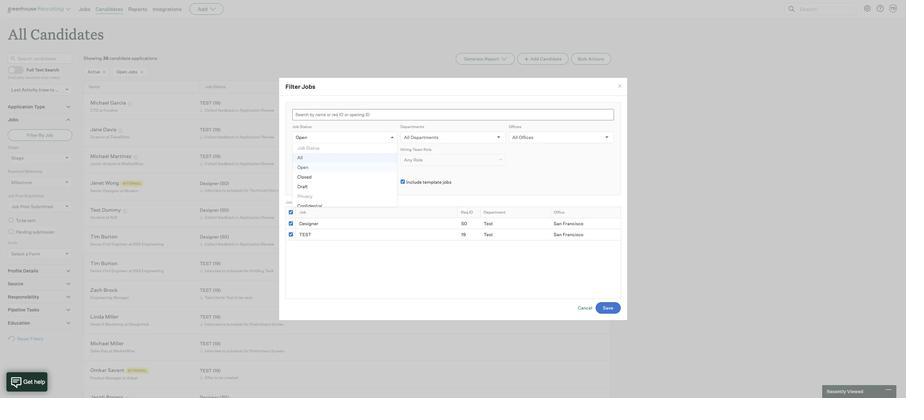 Task type: vqa. For each thing, say whether or not it's contained in the screenshot.
"Search by name or req ID or opening ID" field at the top of the page
yes



Task type: describe. For each thing, give the bounding box(es) containing it.
filter jobs
[[286, 83, 315, 90]]

0 vertical spatial post
[[15, 194, 24, 199]]

text
[[35, 67, 44, 73]]

Pending submission checkbox
[[9, 230, 13, 234]]

showing
[[84, 56, 102, 61]]

test for engineering manager
[[200, 288, 212, 294]]

interview to schedule for preliminary screen link for linda miller
[[199, 322, 286, 328]]

michael garcia has been in application review for more than 5 days image
[[127, 102, 133, 106]]

(19) for sales rep at marketwise
[[213, 342, 221, 347]]

1 vertical spatial submitted
[[31, 204, 53, 210]]

test (19) collect feedback in application review for michael garcia
[[200, 100, 274, 113]]

designer (50) interview to schedule for technical interview
[[200, 181, 285, 193]]

miller for linda miller
[[105, 314, 119, 321]]

cancel
[[578, 306, 592, 311]]

department
[[484, 210, 506, 215]]

by
[[39, 132, 44, 138]]

(2)
[[311, 200, 317, 205]]

san francisco for 50
[[554, 221, 584, 227]]

pipeline
[[8, 308, 25, 313]]

any
[[404, 157, 413, 163]]

19
[[462, 232, 466, 238]]

application for jane davis
[[240, 135, 260, 140]]

active
[[88, 69, 100, 75]]

status for privacy
[[306, 145, 320, 151]]

recently viewed
[[827, 390, 864, 395]]

michael martinez has been in application review for more than 5 days image
[[133, 156, 139, 160]]

(19) for engineering manager
[[213, 288, 221, 294]]

filter jobs dialog
[[279, 78, 628, 321]]

0 vertical spatial departments
[[401, 124, 425, 129]]

closed
[[297, 174, 312, 180]]

1 horizontal spatial role
[[424, 147, 432, 152]]

linda miller link
[[90, 314, 119, 322]]

martinez
[[110, 153, 132, 160]]

integrations
[[153, 6, 182, 12]]

linda
[[90, 314, 104, 321]]

team
[[413, 147, 423, 152]]

designer (50) collect feedback in application review for senior civil engineer at rsa engineering
[[200, 235, 274, 247]]

all for all departments
[[404, 135, 410, 140]]

3 (50) from the top
[[220, 235, 229, 240]]

1 senior from the top
[[90, 189, 102, 193]]

0 vertical spatial open option
[[296, 135, 307, 140]]

test (19) interview to schedule for preliminary screen for michael miller
[[200, 342, 284, 354]]

test for junior analyst at marketwise
[[200, 154, 212, 159]]

interview to schedule for preliminary screen link for michael miller
[[199, 349, 286, 355]]

feedback for michael garcia
[[218, 108, 235, 113]]

name
[[89, 84, 100, 89]]

report
[[485, 56, 499, 62]]

test (19) collect feedback in application review for michael martinez
[[200, 154, 274, 166]]

add button
[[190, 3, 223, 15]]

to inside test (19) take home test to be sent
[[235, 296, 238, 300]]

filters
[[30, 337, 43, 342]]

1 vertical spatial candidates
[[30, 25, 104, 44]]

select for select a form
[[11, 251, 25, 257]]

all users
[[296, 157, 315, 163]]

include template jobs
[[406, 180, 452, 185]]

michael inside "michael miller sales rep at marketwise"
[[90, 341, 109, 347]]

jobs link
[[79, 6, 90, 12]]

jobs
[[443, 180, 452, 185]]

engineering for test (19)
[[142, 269, 164, 274]]

job status for departments
[[292, 124, 312, 129]]

junior
[[90, 162, 102, 166]]

foodies
[[104, 108, 118, 113]]

civil for test (19)
[[103, 269, 111, 274]]

schedule for tim burton
[[227, 269, 243, 274]]

test dummy link
[[90, 207, 121, 215]]

Search text field
[[798, 4, 851, 14]]

bulk actions link
[[571, 53, 611, 65]]

manager inside zach brock engineering manager
[[113, 296, 129, 300]]

home
[[214, 296, 225, 300]]

omkar savant
[[90, 368, 124, 374]]

5 collect feedback in application review link from the top
[[199, 241, 276, 248]]

office
[[554, 210, 565, 215]]

to for head of marketing at designhub
[[222, 322, 226, 327]]

designer for senior designer at modern
[[200, 181, 219, 186]]

test (19) offer to be created
[[200, 368, 238, 381]]

schedule inside designer (50) interview to schedule for technical interview
[[227, 188, 243, 193]]

configure image
[[864, 5, 872, 12]]

job inside list box
[[297, 145, 305, 151]]

bulk actions
[[578, 56, 605, 62]]

created
[[224, 376, 238, 381]]

Search candidates field
[[8, 53, 72, 64]]

brock
[[104, 287, 118, 294]]

To be sent checkbox
[[9, 218, 13, 223]]

all for all users
[[296, 157, 301, 163]]

reached
[[8, 169, 24, 174]]

for for tim burton
[[244, 269, 249, 274]]

source
[[8, 282, 23, 287]]

student at n/a
[[90, 215, 117, 220]]

feedback for jane davis
[[218, 135, 235, 140]]

select a form
[[11, 251, 40, 257]]

collect for michael garcia
[[205, 108, 217, 113]]

offer
[[205, 376, 214, 381]]

senior for designer (50)
[[90, 242, 102, 247]]

davis
[[103, 127, 117, 133]]

to for product manager at adept
[[214, 376, 218, 381]]

test for product manager at adept
[[200, 368, 212, 374]]

senior for test (19)
[[90, 269, 102, 274]]

add candidate
[[530, 56, 562, 62]]

michael garcia link
[[90, 100, 126, 107]]

filter by job button
[[8, 130, 72, 141]]

tim for test
[[90, 261, 100, 267]]

michael garcia
[[90, 100, 126, 106]]

tim burton link for test
[[90, 261, 118, 268]]

test inside filter jobs dialog
[[299, 232, 311, 238]]

application for test dummy
[[240, 215, 260, 220]]

5 collect from the top
[[205, 242, 217, 247]]

michael for michael garcia
[[90, 100, 109, 106]]

open for top open option
[[296, 135, 307, 140]]

save
[[603, 306, 613, 311]]

engineering inside zach brock engineering manager
[[90, 296, 112, 300]]

td
[[891, 6, 896, 11]]

dummy
[[102, 207, 121, 214]]

any role
[[404, 157, 423, 163]]

feedback for michael martinez
[[218, 162, 235, 166]]

reset filters button
[[8, 333, 47, 345]]

to for sales rep at marketwise
[[222, 349, 226, 354]]

responsibility
[[8, 295, 39, 300]]

filter for filter by job
[[27, 132, 38, 138]]

sales
[[90, 349, 100, 354]]

product manager at adept
[[90, 376, 138, 381]]

1 vertical spatial job post submitted
[[11, 204, 53, 210]]

screen for linda miller
[[271, 322, 284, 327]]

candidates link
[[96, 6, 123, 12]]

req
[[461, 210, 468, 215]]

rsa for test (19)
[[133, 269, 141, 274]]

0 vertical spatial offices
[[509, 124, 522, 129]]

all departments
[[404, 135, 439, 140]]

collect feedback in application review link for michael martinez
[[199, 161, 276, 167]]

profile details
[[8, 268, 38, 274]]

field...
[[331, 180, 346, 186]]

adept
[[127, 376, 138, 381]]

users
[[302, 157, 315, 163]]

notes)
[[49, 75, 60, 80]]

template
[[423, 180, 442, 185]]

stage element
[[8, 144, 72, 169]]

product
[[90, 376, 105, 381]]

to for senior civil engineer at rsa engineering
[[222, 269, 226, 274]]

5 feedback from the top
[[218, 242, 235, 247]]

holding
[[250, 269, 264, 274]]

a for form
[[26, 251, 28, 257]]

(19) for head of marketing at designhub
[[213, 315, 221, 320]]

collect feedback in application review link for michael garcia
[[199, 107, 276, 113]]

engineer for designer (50)
[[111, 242, 128, 247]]

status for departments
[[300, 124, 312, 129]]

janet
[[90, 180, 104, 186]]

last activity (new to old)
[[11, 87, 64, 92]]

applications
[[132, 56, 157, 61]]

rep
[[101, 349, 108, 354]]

bulk
[[578, 56, 587, 62]]

0 vertical spatial be
[[22, 218, 26, 223]]

(19) for junior analyst at marketwise
[[213, 154, 221, 159]]

privacy
[[297, 194, 313, 199]]

resumes
[[25, 75, 40, 80]]

0 vertical spatial marketwise
[[122, 162, 143, 166]]

garcia
[[110, 100, 126, 106]]

old)
[[55, 87, 64, 92]]

reached milestone element
[[8, 169, 72, 193]]

0 horizontal spatial form
[[8, 241, 17, 246]]

test for director at travelnow
[[200, 127, 212, 133]]

review for michael garcia
[[261, 108, 274, 113]]

confidential
[[297, 203, 322, 209]]

feedback for test dummy
[[218, 215, 235, 220]]

search
[[45, 67, 59, 73]]

all option
[[293, 153, 397, 163]]

application for michael martinez
[[240, 162, 260, 166]]

collect for michael martinez
[[205, 162, 217, 166]]

tim burton senior civil engineer at rsa engineering for test
[[90, 261, 164, 274]]

burton for test
[[101, 261, 118, 267]]

francisco for 50
[[563, 221, 584, 227]]

reset filters
[[17, 337, 43, 342]]

in for jane davis
[[236, 135, 239, 140]]

screen for michael miller
[[271, 349, 284, 354]]

test for senior civil engineer at rsa engineering
[[200, 261, 212, 267]]

engineer for test (19)
[[111, 269, 128, 274]]

closed option
[[293, 172, 397, 182]]

interview for linda miller
[[205, 322, 221, 327]]

and
[[41, 75, 48, 80]]

draft
[[297, 184, 308, 189]]

candidate reports are now available! apply filters and select "view in app" element
[[456, 53, 515, 65]]

francisco for 19
[[563, 232, 584, 238]]

generate
[[464, 56, 484, 62]]

0 vertical spatial milestone
[[24, 169, 42, 174]]

1 vertical spatial post
[[20, 204, 30, 210]]

at inside "michael miller sales rep at marketwise"
[[109, 349, 113, 354]]

a for custom
[[310, 180, 313, 186]]

0 vertical spatial sent
[[27, 218, 36, 223]]

test for sales rep at marketwise
[[200, 342, 212, 347]]

0 vertical spatial candidates
[[96, 6, 123, 12]]



Task type: locate. For each thing, give the bounding box(es) containing it.
test inside test (19) interview to schedule for holding tank
[[200, 261, 212, 267]]

departments up all departments
[[401, 124, 425, 129]]

job inside button
[[45, 132, 53, 138]]

3 michael from the top
[[90, 341, 109, 347]]

all inside option
[[297, 155, 303, 160]]

4 review from the top
[[261, 215, 274, 220]]

2 review from the top
[[261, 135, 274, 140]]

1 vertical spatial (50)
[[220, 208, 229, 213]]

2 tim burton senior civil engineer at rsa engineering from the top
[[90, 261, 164, 274]]

1 vertical spatial marketwise
[[113, 349, 135, 354]]

1 test (19) interview to schedule for preliminary screen from the top
[[200, 315, 284, 327]]

1 vertical spatial status
[[306, 145, 320, 151]]

tim up zach on the left
[[90, 261, 100, 267]]

2 michael from the top
[[90, 153, 109, 160]]

be right to
[[22, 218, 26, 223]]

open option up field...
[[293, 163, 397, 172]]

schedule up 'created'
[[227, 349, 243, 354]]

at inside linda miller head of marketing at designhub
[[124, 322, 128, 327]]

2 rsa from the top
[[133, 269, 141, 274]]

michael up cto at foodies
[[90, 100, 109, 106]]

engineering for designer (50)
[[142, 242, 164, 247]]

add
[[198, 6, 208, 12], [530, 56, 539, 62]]

2 francisco from the top
[[563, 232, 584, 238]]

role right team
[[424, 147, 432, 152]]

draft option
[[293, 182, 397, 192]]

n/a
[[110, 215, 117, 220]]

0 horizontal spatial be
[[22, 218, 26, 223]]

open down "all users"
[[297, 165, 309, 170]]

0 vertical spatial engineering
[[142, 242, 164, 247]]

departments up team
[[411, 135, 439, 140]]

1 feedback from the top
[[218, 108, 235, 113]]

0 horizontal spatial custom
[[292, 170, 306, 175]]

marketwise inside "michael miller sales rep at marketwise"
[[113, 349, 135, 354]]

tim burton link up zach brock link
[[90, 261, 118, 268]]

burton up the "brock"
[[101, 261, 118, 267]]

designer (50) collect feedback in application review down interview to schedule for technical interview link
[[200, 208, 274, 220]]

pending submission
[[16, 230, 54, 235]]

3 review from the top
[[261, 162, 274, 166]]

3 schedule from the top
[[227, 322, 243, 327]]

education
[[8, 321, 30, 326]]

5 review from the top
[[261, 242, 274, 247]]

internal for janet wong
[[122, 181, 141, 186]]

open option up user
[[296, 135, 307, 140]]

savant
[[108, 368, 124, 374]]

candidates down 'jobs' link
[[30, 25, 104, 44]]

civil down student at n/a
[[103, 242, 111, 247]]

collect
[[205, 108, 217, 113], [205, 135, 217, 140], [205, 162, 217, 166], [205, 215, 217, 220], [205, 242, 217, 247]]

1 designer (50) collect feedback in application review from the top
[[200, 208, 274, 220]]

2 vertical spatial senior
[[90, 269, 102, 274]]

filter for filter jobs
[[286, 83, 300, 90]]

for inside test (19) interview to schedule for holding tank
[[244, 269, 249, 274]]

3 for from the top
[[244, 322, 249, 327]]

san francisco for 19
[[554, 232, 584, 238]]

to inside test (19) offer to be created
[[214, 376, 218, 381]]

(50) for test dummy
[[220, 208, 229, 213]]

0 vertical spatial engineer
[[111, 242, 128, 247]]

type
[[34, 104, 45, 110]]

1 san francisco from the top
[[554, 221, 584, 227]]

a up profile details
[[26, 251, 28, 257]]

marketwise down michael martinez has been in application review for more than 5 days icon
[[122, 162, 143, 166]]

0 vertical spatial submitted
[[24, 194, 43, 199]]

reset
[[17, 337, 29, 342]]

1 vertical spatial open
[[296, 135, 307, 140]]

None field
[[293, 132, 299, 143]]

1 horizontal spatial be
[[219, 376, 223, 381]]

tim down the student
[[90, 234, 100, 240]]

miller for michael miller
[[110, 341, 124, 347]]

test
[[200, 100, 212, 106], [200, 127, 212, 133], [200, 154, 212, 159], [299, 232, 311, 238], [200, 261, 212, 267], [200, 288, 212, 294], [200, 315, 212, 320], [200, 342, 212, 347], [200, 368, 212, 374]]

omkar savant link
[[90, 368, 124, 375]]

michael inside the michael garcia link
[[90, 100, 109, 106]]

stage
[[8, 145, 18, 150], [11, 155, 24, 161]]

internal up adept
[[128, 369, 147, 374]]

take
[[205, 296, 213, 300]]

1 vertical spatial offices
[[519, 135, 534, 140]]

internal for omkar savant
[[128, 369, 147, 374]]

status up user
[[300, 124, 312, 129]]

engineer up the "brock"
[[111, 269, 128, 274]]

burton for designer
[[101, 234, 118, 240]]

submission
[[33, 230, 54, 235]]

test dummy has been in application review for more than 5 days image
[[122, 210, 128, 214]]

1 vertical spatial stage
[[11, 155, 24, 161]]

add for add
[[198, 6, 208, 12]]

tim for designer
[[90, 234, 100, 240]]

1 horizontal spatial select
[[296, 180, 309, 186]]

senior down janet
[[90, 189, 102, 193]]

2 vertical spatial open
[[297, 165, 309, 170]]

checkmark image
[[11, 67, 15, 72]]

job post submitted down reached milestone element
[[8, 194, 43, 199]]

4 schedule from the top
[[227, 349, 243, 354]]

open up user
[[296, 135, 307, 140]]

open for the bottom open option
[[297, 165, 309, 170]]

open option
[[296, 135, 307, 140], [293, 163, 397, 172]]

1 vertical spatial job status
[[297, 145, 320, 151]]

Search by name or req ID or opening ID field
[[292, 109, 614, 121]]

1 michael from the top
[[90, 100, 109, 106]]

1 in from the top
[[236, 108, 239, 113]]

test inside test (19) take home test to be sent
[[200, 288, 212, 294]]

2 interview to schedule for preliminary screen link from the top
[[199, 349, 286, 355]]

0 vertical spatial tim burton link
[[90, 234, 118, 241]]

3 feedback from the top
[[218, 162, 235, 166]]

0 vertical spatial san francisco
[[554, 221, 584, 227]]

preliminary
[[250, 322, 271, 327], [250, 349, 271, 354]]

add inside popup button
[[198, 6, 208, 12]]

designer (50) collect feedback in application review for student at n/a
[[200, 208, 274, 220]]

1 vertical spatial senior
[[90, 242, 102, 247]]

manager
[[113, 296, 129, 300], [106, 376, 122, 381]]

1 vertical spatial engineer
[[111, 269, 128, 274]]

1 collect from the top
[[205, 108, 217, 113]]

civil up the "brock"
[[103, 269, 111, 274]]

test (19) interview to schedule for preliminary screen for linda miller
[[200, 315, 284, 327]]

custom down the field
[[314, 180, 330, 186]]

1 (50) from the top
[[220, 181, 229, 186]]

4 collect feedback in application review link from the top
[[199, 215, 276, 221]]

1 test (19) collect feedback in application review from the top
[[200, 100, 274, 113]]

add for add candidate
[[530, 56, 539, 62]]

1 tim burton senior civil engineer at rsa engineering from the top
[[90, 234, 164, 247]]

1 san from the top
[[554, 221, 562, 227]]

tim burton senior civil engineer at rsa engineering down n/a
[[90, 234, 164, 247]]

1 vertical spatial custom
[[314, 180, 330, 186]]

designer inside filter jobs dialog
[[299, 221, 318, 227]]

2 san from the top
[[554, 232, 562, 238]]

1 horizontal spatial custom
[[314, 180, 330, 186]]

(50) inside designer (50) interview to schedule for technical interview
[[220, 181, 229, 186]]

all for all offices
[[512, 135, 518, 140]]

reports link
[[128, 6, 147, 12]]

select inside form element
[[11, 251, 25, 257]]

1 vertical spatial role
[[413, 157, 423, 163]]

5 (19) from the top
[[213, 288, 221, 294]]

1 vertical spatial michael
[[90, 153, 109, 160]]

milestone down stage element
[[24, 169, 42, 174]]

jane
[[90, 127, 102, 133]]

designer (50) collect feedback in application review up test (19) interview to schedule for holding tank
[[200, 235, 274, 247]]

michael martinez link
[[90, 153, 132, 161]]

analyst
[[103, 162, 116, 166]]

2 screen from the top
[[271, 349, 284, 354]]

(19) inside test (19) interview to schedule for holding tank
[[213, 261, 221, 267]]

manager down the "brock"
[[113, 296, 129, 300]]

1 vertical spatial preliminary
[[250, 349, 271, 354]]

4 (19) from the top
[[213, 261, 221, 267]]

interview inside test (19) interview to schedule for holding tank
[[205, 269, 221, 274]]

jane davis
[[90, 127, 117, 133]]

1 francisco from the top
[[563, 221, 584, 227]]

close image
[[617, 84, 622, 89]]

application
[[8, 104, 33, 110], [240, 108, 260, 113], [240, 135, 260, 140], [240, 162, 260, 166], [240, 215, 260, 220], [240, 242, 260, 247]]

(19) inside test (19) offer to be created
[[213, 368, 221, 374]]

(19) for product manager at adept
[[213, 368, 221, 374]]

0 vertical spatial form
[[8, 241, 17, 246]]

be inside test (19) offer to be created
[[219, 376, 223, 381]]

post up to be sent
[[20, 204, 30, 210]]

job post submitted element
[[8, 193, 72, 217]]

designhub
[[129, 322, 149, 327]]

for inside designer (50) interview to schedule for technical interview
[[244, 188, 249, 193]]

candidates right 'jobs' link
[[96, 6, 123, 12]]

4 for from the top
[[244, 349, 249, 354]]

7 (19) from the top
[[213, 342, 221, 347]]

0 horizontal spatial select
[[11, 251, 25, 257]]

0 vertical spatial screen
[[271, 322, 284, 327]]

director
[[90, 135, 105, 140]]

interview to schedule for preliminary screen link up 'created'
[[199, 349, 286, 355]]

2 san francisco from the top
[[554, 232, 584, 238]]

4 in from the top
[[236, 215, 239, 220]]

form down pending submission option
[[8, 241, 17, 246]]

test (19) interview to schedule for holding tank
[[200, 261, 274, 274]]

sent up pending submission
[[27, 218, 36, 223]]

engineer down n/a
[[111, 242, 128, 247]]

michael for michael martinez
[[90, 153, 109, 160]]

1 vertical spatial test (19) collect feedback in application review
[[200, 127, 274, 140]]

1 vertical spatial interview to schedule for preliminary screen link
[[199, 349, 286, 355]]

1 screen from the top
[[271, 322, 284, 327]]

of
[[101, 322, 104, 327]]

be right home
[[239, 296, 244, 300]]

2 vertical spatial michael
[[90, 341, 109, 347]]

0 vertical spatial stage
[[8, 145, 18, 150]]

1 vertical spatial francisco
[[563, 232, 584, 238]]

schedule down take home test to be sent link
[[227, 322, 243, 327]]

1 horizontal spatial sent
[[245, 296, 252, 300]]

2 senior from the top
[[90, 242, 102, 247]]

in for michael martinez
[[236, 162, 239, 166]]

in for michael garcia
[[236, 108, 239, 113]]

select for select a custom field...
[[296, 180, 309, 186]]

milestone down reached milestone
[[11, 180, 32, 185]]

role right "any"
[[413, 157, 423, 163]]

schedule for michael miller
[[227, 349, 243, 354]]

0 vertical spatial job post submitted
[[8, 194, 43, 199]]

hiring
[[401, 147, 412, 152]]

michael miller link
[[90, 341, 124, 348]]

1 vertical spatial test (19) interview to schedule for preliminary screen
[[200, 342, 284, 354]]

0 vertical spatial designer (50) collect feedback in application review
[[200, 208, 274, 220]]

1 vertical spatial manager
[[106, 376, 122, 381]]

1 horizontal spatial form
[[29, 251, 40, 257]]

(new
[[39, 87, 49, 92]]

8 (19) from the top
[[213, 368, 221, 374]]

tim
[[90, 234, 100, 240], [90, 261, 100, 267]]

burton down n/a
[[101, 234, 118, 240]]

1 vertical spatial internal
[[128, 369, 147, 374]]

role
[[424, 147, 432, 152], [413, 157, 423, 163]]

schedule inside test (19) interview to schedule for holding tank
[[227, 269, 243, 274]]

be left 'created'
[[219, 376, 223, 381]]

1 vertical spatial select
[[11, 251, 25, 257]]

1 vertical spatial screen
[[271, 349, 284, 354]]

0 vertical spatial civil
[[103, 242, 111, 247]]

0 vertical spatial select
[[296, 180, 309, 186]]

to be sent
[[16, 218, 36, 223]]

1 vertical spatial burton
[[101, 261, 118, 267]]

interview for tim burton
[[205, 269, 221, 274]]

recently
[[827, 390, 846, 395]]

status up users
[[306, 145, 320, 151]]

1 horizontal spatial a
[[310, 180, 313, 186]]

1 vertical spatial rsa
[[133, 269, 141, 274]]

3 test (19) collect feedback in application review from the top
[[200, 154, 274, 166]]

review for test dummy
[[261, 215, 274, 220]]

civil
[[103, 242, 111, 247], [103, 269, 111, 274]]

list box inside filter jobs dialog
[[293, 143, 397, 211]]

greenhouse recruiting image
[[8, 5, 66, 13]]

open for open jobs
[[117, 69, 127, 75]]

3 collect from the top
[[205, 162, 217, 166]]

0 horizontal spatial filter
[[27, 132, 38, 138]]

reached milestone
[[8, 169, 42, 174]]

0 vertical spatial senior
[[90, 189, 102, 193]]

1 preliminary from the top
[[250, 322, 271, 327]]

1 engineer from the top
[[111, 242, 128, 247]]

michael up sales
[[90, 341, 109, 347]]

sent down holding
[[245, 296, 252, 300]]

engineering
[[142, 242, 164, 247], [142, 269, 164, 274], [90, 296, 112, 300]]

0 vertical spatial manager
[[113, 296, 129, 300]]

in for test dummy
[[236, 215, 239, 220]]

select down closed
[[296, 180, 309, 186]]

1 collect feedback in application review link from the top
[[199, 107, 276, 113]]

marketwise
[[122, 162, 143, 166], [113, 349, 135, 354]]

san for 50
[[554, 221, 562, 227]]

review for michael martinez
[[261, 162, 274, 166]]

1 vertical spatial san
[[554, 232, 562, 238]]

manager down savant
[[106, 376, 122, 381]]

0 vertical spatial burton
[[101, 234, 118, 240]]

collect feedback in application review link for test dummy
[[199, 215, 276, 221]]

offices
[[509, 124, 522, 129], [519, 135, 534, 140]]

1 interview to schedule for preliminary screen link from the top
[[199, 322, 286, 328]]

4 feedback from the top
[[218, 215, 235, 220]]

(19) for director at travelnow
[[213, 127, 221, 133]]

0 vertical spatial tim
[[90, 234, 100, 240]]

2 schedule from the top
[[227, 269, 243, 274]]

0 vertical spatial a
[[310, 180, 313, 186]]

job/status
[[205, 84, 226, 89]]

1 tim burton link from the top
[[90, 234, 118, 241]]

wong
[[105, 180, 119, 186]]

2 vertical spatial be
[[219, 376, 223, 381]]

2 vertical spatial test (19) collect feedback in application review
[[200, 154, 274, 166]]

interview to schedule for preliminary screen link
[[199, 322, 286, 328], [199, 349, 286, 355]]

req id
[[461, 210, 473, 215]]

schedule left holding
[[227, 269, 243, 274]]

michael inside michael martinez link
[[90, 153, 109, 160]]

1 schedule from the top
[[227, 188, 243, 193]]

designer (50) collect feedback in application review
[[200, 208, 274, 220], [200, 235, 274, 247]]

1 tim from the top
[[90, 234, 100, 240]]

0 vertical spatial interview to schedule for preliminary screen link
[[199, 322, 286, 328]]

filter inside button
[[27, 132, 38, 138]]

(19)
[[213, 100, 221, 106], [213, 127, 221, 133], [213, 154, 221, 159], [213, 261, 221, 267], [213, 288, 221, 294], [213, 315, 221, 320], [213, 342, 221, 347], [213, 368, 221, 374]]

san
[[554, 221, 562, 227], [554, 232, 562, 238]]

job status up user
[[292, 124, 312, 129]]

interview for michael miller
[[205, 349, 221, 354]]

submitted
[[24, 194, 43, 199], [31, 204, 53, 210]]

0 vertical spatial tim burton senior civil engineer at rsa engineering
[[90, 234, 164, 247]]

post down the reached
[[15, 194, 24, 199]]

3 (19) from the top
[[213, 154, 221, 159]]

selected
[[295, 200, 311, 205]]

marketwise down michael miller link
[[113, 349, 135, 354]]

preliminary for michael miller
[[250, 349, 271, 354]]

to for senior designer at modern
[[222, 188, 226, 193]]

job post submitted up to be sent
[[11, 204, 53, 210]]

miller down marketing
[[110, 341, 124, 347]]

miller up marketing
[[105, 314, 119, 321]]

0 vertical spatial francisco
[[563, 221, 584, 227]]

status inside list box
[[306, 145, 320, 151]]

2 tim burton link from the top
[[90, 261, 118, 268]]

sent inside test (19) take home test to be sent
[[245, 296, 252, 300]]

miller inside linda miller head of marketing at designhub
[[105, 314, 119, 321]]

Include template jobs checkbox
[[401, 180, 405, 184]]

2 test (19) interview to schedule for preliminary screen from the top
[[200, 342, 284, 354]]

michael up 'junior'
[[90, 153, 109, 160]]

0 vertical spatial rsa
[[133, 242, 141, 247]]

1 vertical spatial a
[[26, 251, 28, 257]]

filter inside dialog
[[286, 83, 300, 90]]

collect for test dummy
[[205, 215, 217, 220]]

1 vertical spatial form
[[29, 251, 40, 257]]

zach brock engineering manager
[[90, 287, 129, 300]]

jane davis has been in application review for more than 5 days image
[[118, 129, 124, 133]]

1 vertical spatial open option
[[293, 163, 397, 172]]

profile
[[8, 268, 22, 274]]

post
[[15, 194, 24, 199], [20, 204, 30, 210]]

3 collect feedback in application review link from the top
[[199, 161, 276, 167]]

test inside test (19) take home test to be sent
[[226, 296, 234, 300]]

2 designer (50) collect feedback in application review from the top
[[200, 235, 274, 247]]

for for linda miller
[[244, 322, 249, 327]]

to inside designer (50) interview to schedule for technical interview
[[222, 188, 226, 193]]

4 collect from the top
[[205, 215, 217, 220]]

select up profile
[[11, 251, 25, 257]]

last activity (new to old) option
[[11, 87, 64, 92]]

interview to schedule for technical interview link
[[199, 188, 286, 194]]

1 horizontal spatial add
[[530, 56, 539, 62]]

0 vertical spatial internal
[[122, 181, 141, 186]]

2 for from the top
[[244, 269, 249, 274]]

0 vertical spatial (50)
[[220, 181, 229, 186]]

1 horizontal spatial filter
[[286, 83, 300, 90]]

a inside form element
[[26, 251, 28, 257]]

application for michael garcia
[[240, 108, 260, 113]]

0 vertical spatial job status
[[292, 124, 312, 129]]

0 vertical spatial status
[[300, 124, 312, 129]]

francisco
[[563, 221, 584, 227], [563, 232, 584, 238]]

a down closed
[[310, 180, 313, 186]]

0 vertical spatial filter
[[286, 83, 300, 90]]

(19) for senior civil engineer at rsa engineering
[[213, 261, 221, 267]]

3 senior from the top
[[90, 269, 102, 274]]

san for 19
[[554, 232, 562, 238]]

open down the "showing 36 candidate applications" on the left top
[[117, 69, 127, 75]]

1 vertical spatial be
[[239, 296, 244, 300]]

2 collect from the top
[[205, 135, 217, 140]]

1 (19) from the top
[[213, 100, 221, 106]]

2 in from the top
[[236, 135, 239, 140]]

all offices
[[512, 135, 534, 140]]

3 in from the top
[[236, 162, 239, 166]]

details
[[23, 268, 38, 274]]

2 collect feedback in application review link from the top
[[199, 134, 276, 140]]

1 vertical spatial engineering
[[142, 269, 164, 274]]

jane davis link
[[90, 127, 117, 134]]

tank
[[265, 269, 274, 274]]

1 vertical spatial tim
[[90, 261, 100, 267]]

test inside test (19) offer to be created
[[200, 368, 212, 374]]

2 civil from the top
[[103, 269, 111, 274]]

review for jane davis
[[261, 135, 274, 140]]

2 preliminary from the top
[[250, 349, 271, 354]]

to
[[50, 87, 54, 92], [222, 188, 226, 193], [222, 269, 226, 274], [235, 296, 238, 300], [222, 322, 226, 327], [222, 349, 226, 354], [214, 376, 218, 381]]

collect for jane davis
[[205, 135, 217, 140]]

2 burton from the top
[[101, 261, 118, 267]]

2 engineer from the top
[[111, 269, 128, 274]]

2 horizontal spatial be
[[239, 296, 244, 300]]

senior up zach on the left
[[90, 269, 102, 274]]

tim burton link for designer
[[90, 234, 118, 241]]

senior down the student
[[90, 242, 102, 247]]

last
[[11, 87, 21, 92]]

job status
[[292, 124, 312, 129], [297, 145, 320, 151]]

job status up users
[[297, 145, 320, 151]]

0 horizontal spatial add
[[198, 6, 208, 12]]

all
[[8, 25, 27, 44], [404, 135, 410, 140], [512, 135, 518, 140], [297, 155, 303, 160], [296, 157, 301, 163]]

form up details
[[29, 251, 40, 257]]

travelnow
[[110, 135, 130, 140]]

1 vertical spatial tim burton link
[[90, 261, 118, 268]]

6 (19) from the top
[[213, 315, 221, 320]]

internal up modern
[[122, 181, 141, 186]]

status
[[300, 124, 312, 129], [306, 145, 320, 151]]

1 vertical spatial tim burton senior civil engineer at rsa engineering
[[90, 261, 164, 274]]

submitted up to be sent
[[31, 204, 53, 210]]

0 vertical spatial custom
[[292, 170, 306, 175]]

(50)
[[220, 181, 229, 186], [220, 208, 229, 213], [220, 235, 229, 240]]

custom left the field
[[292, 170, 306, 175]]

submitted down reached milestone element
[[24, 194, 43, 199]]

list box containing job status
[[293, 143, 397, 211]]

2 tim from the top
[[90, 261, 100, 267]]

2 vertical spatial (50)
[[220, 235, 229, 240]]

designer inside designer (50) interview to schedule for technical interview
[[200, 181, 219, 186]]

test (19) take home test to be sent
[[200, 288, 252, 300]]

generate report
[[464, 56, 499, 62]]

5 in from the top
[[236, 242, 239, 247]]

tim burton senior civil engineer at rsa engineering for designer
[[90, 234, 164, 247]]

designer for student at n/a
[[200, 208, 219, 213]]

0 vertical spatial role
[[424, 147, 432, 152]]

to
[[16, 218, 21, 223]]

(19) inside test (19) take home test to be sent
[[213, 288, 221, 294]]

select inside filter jobs dialog
[[296, 180, 309, 186]]

confidential option
[[293, 201, 397, 211]]

1 vertical spatial add
[[530, 56, 539, 62]]

preliminary for linda miller
[[250, 322, 271, 327]]

2 feedback from the top
[[218, 135, 235, 140]]

0 horizontal spatial sent
[[27, 218, 36, 223]]

jobs selected (2)
[[286, 200, 317, 205]]

showing 36 candidate applications
[[84, 56, 157, 61]]

1 rsa from the top
[[133, 242, 141, 247]]

1 vertical spatial milestone
[[11, 180, 32, 185]]

0 vertical spatial preliminary
[[250, 322, 271, 327]]

test for head of marketing at designhub
[[200, 315, 212, 320]]

None checkbox
[[289, 211, 293, 215], [289, 222, 293, 226], [289, 233, 293, 237], [289, 211, 293, 215], [289, 222, 293, 226], [289, 233, 293, 237]]

miller inside "michael miller sales rep at marketwise"
[[110, 341, 124, 347]]

1 burton from the top
[[101, 234, 118, 240]]

jobs
[[79, 6, 90, 12], [128, 69, 138, 75], [302, 83, 315, 90], [8, 117, 18, 123], [286, 200, 294, 205]]

custom
[[292, 170, 306, 175], [314, 180, 330, 186]]

be inside test (19) take home test to be sent
[[239, 296, 244, 300]]

1 vertical spatial departments
[[411, 135, 439, 140]]

schedule left technical
[[227, 188, 243, 193]]

1 civil from the top
[[103, 242, 111, 247]]

janet wong link
[[90, 180, 119, 187]]

civil for designer (50)
[[103, 242, 111, 247]]

tim burton link down student at n/a
[[90, 234, 118, 241]]

2 (19) from the top
[[213, 127, 221, 133]]

tim burton senior civil engineer at rsa engineering
[[90, 234, 164, 247], [90, 261, 164, 274]]

jacob rogers has been in application review for more than 5 days image
[[125, 397, 130, 399]]

list box
[[293, 143, 397, 211]]

1 for from the top
[[244, 188, 249, 193]]

for for michael miller
[[244, 349, 249, 354]]

test (19) collect feedback in application review
[[200, 100, 274, 113], [200, 127, 274, 140], [200, 154, 274, 166]]

1 review from the top
[[261, 108, 274, 113]]

0 vertical spatial test (19) interview to schedule for preliminary screen
[[200, 315, 284, 327]]

take home test to be sent link
[[199, 295, 254, 301]]

open inside option
[[297, 165, 309, 170]]

test for cto at foodies
[[200, 100, 212, 106]]

(50) for janet wong
[[220, 181, 229, 186]]

2 test (19) collect feedback in application review from the top
[[200, 127, 274, 140]]

schedule for linda miller
[[227, 322, 243, 327]]

designer for senior civil engineer at rsa engineering
[[200, 235, 219, 240]]

to inside test (19) interview to schedule for holding tank
[[222, 269, 226, 274]]

2 (50) from the top
[[220, 208, 229, 213]]

36
[[103, 56, 109, 61]]

a inside filter jobs dialog
[[310, 180, 313, 186]]

job status for privacy
[[297, 145, 320, 151]]

form element
[[8, 240, 72, 265]]

tim burton senior civil engineer at rsa engineering up the "brock"
[[90, 261, 164, 274]]

interview to schedule for preliminary screen link down take home test to be sent link
[[199, 322, 286, 328]]

1 vertical spatial miller
[[110, 341, 124, 347]]

rsa for designer (50)
[[133, 242, 141, 247]]

1 vertical spatial designer (50) collect feedback in application review
[[200, 235, 274, 247]]

0 vertical spatial open
[[117, 69, 127, 75]]



